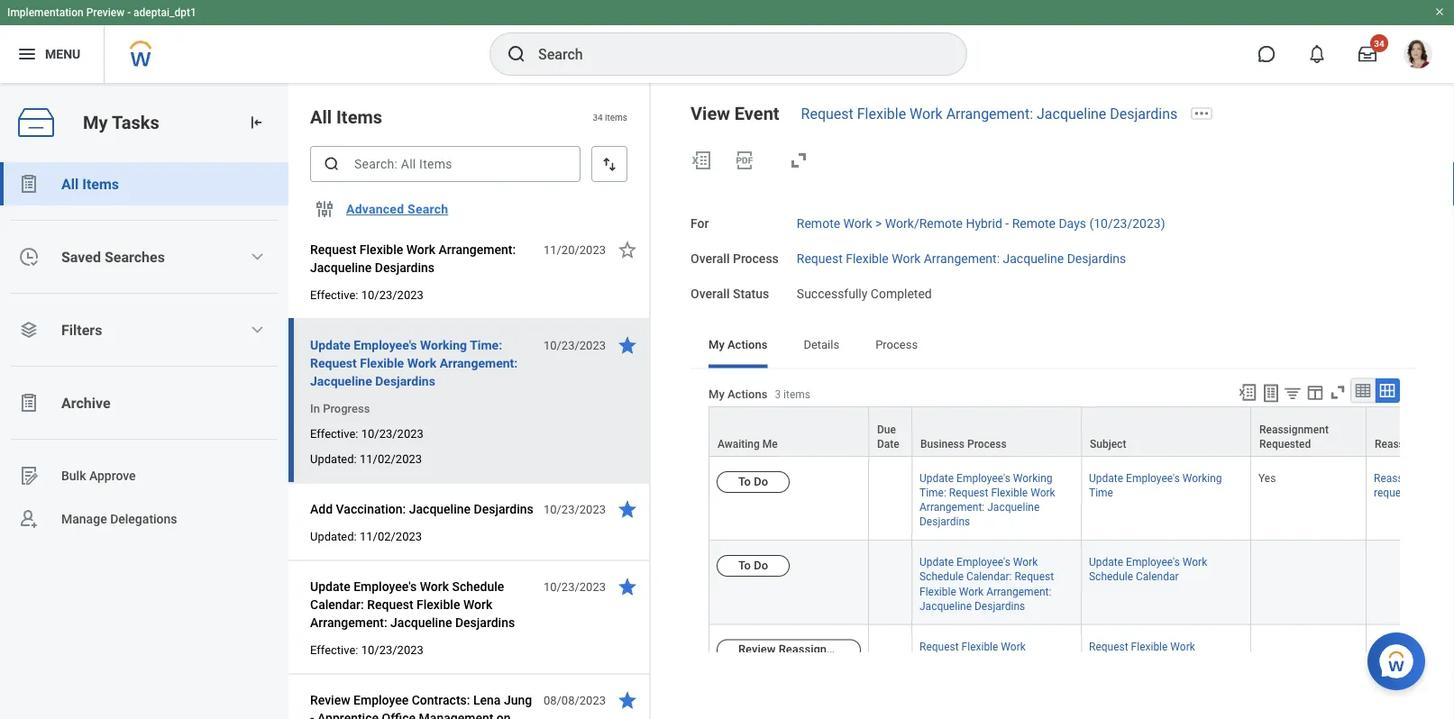 Task type: locate. For each thing, give the bounding box(es) containing it.
successfully
[[797, 286, 868, 301]]

4 star image from the top
[[617, 576, 638, 598]]

menu banner
[[0, 0, 1454, 83]]

jacqueline inside add vaccination: jacqueline desjardins button
[[409, 502, 471, 517]]

1 vertical spatial to do
[[738, 558, 768, 572]]

update employee's working time: request flexible work arrangement: jacqueline desjardins button
[[310, 334, 534, 392]]

items
[[336, 106, 382, 128], [82, 175, 119, 192]]

my down overall status
[[709, 338, 725, 351]]

all items right clipboard image
[[61, 175, 119, 192]]

schedule for update employee's work schedule calendar "link" on the right
[[1089, 570, 1133, 583]]

1 to do button from the top
[[717, 471, 790, 493]]

0 vertical spatial to do
[[738, 474, 768, 488]]

cell
[[869, 457, 912, 541], [869, 541, 912, 625], [1251, 541, 1367, 625], [1367, 541, 1454, 625], [869, 625, 912, 694], [1251, 625, 1367, 694], [1367, 625, 1454, 694]]

awaiting me column header
[[709, 406, 869, 457]]

2 remote from the left
[[1012, 216, 1056, 231]]

0 vertical spatial items
[[605, 112, 627, 122]]

2 horizontal spatial working
[[1183, 472, 1222, 484]]

- for review employee contracts: lena jung - apprentice office management o
[[310, 711, 314, 719]]

remote left days on the top right of the page
[[1012, 216, 1056, 231]]

request flexible work arrangement: jacqueline desjardins
[[801, 105, 1178, 122], [310, 242, 516, 275], [797, 251, 1126, 266], [920, 640, 1040, 682], [1089, 640, 1209, 682]]

bulk
[[61, 468, 86, 483]]

awaiting me button
[[710, 407, 868, 456]]

1 vertical spatial chevron down image
[[250, 323, 264, 337]]

list containing all items
[[0, 162, 288, 541]]

calendar:
[[966, 570, 1012, 583], [310, 597, 364, 612]]

rename image
[[18, 465, 40, 487]]

34
[[1374, 38, 1385, 49], [593, 112, 603, 122]]

my down my actions
[[709, 387, 725, 401]]

remote left >
[[797, 216, 840, 231]]

1 vertical spatial process
[[876, 338, 918, 351]]

employee's inside the 'update employee's working time'
[[1126, 472, 1180, 484]]

0 horizontal spatial items
[[82, 175, 119, 192]]

3 effective: 10/23/2023 from the top
[[310, 643, 424, 657]]

overall for overall status
[[691, 286, 730, 301]]

employee's for the update employee's working time: request flexible work arrangement: jacqueline desjardins link
[[957, 472, 1011, 484]]

34 button
[[1348, 34, 1388, 74]]

0 vertical spatial chevron down image
[[250, 250, 264, 264]]

to do row
[[709, 457, 1454, 541], [709, 541, 1454, 625]]

1 horizontal spatial review
[[738, 643, 776, 656]]

all right clipboard image
[[61, 175, 79, 192]]

3
[[775, 388, 781, 401]]

jacqueline inside update employee's working time: request flexible work arrangement: jacqueline desjardins button
[[310, 374, 372, 389]]

1 horizontal spatial -
[[310, 711, 314, 719]]

1 vertical spatial updated: 11/02/2023
[[310, 530, 422, 543]]

2 actions from the top
[[728, 387, 768, 401]]

0 vertical spatial effective:
[[310, 288, 358, 302]]

34 items
[[593, 112, 627, 122]]

1 effective: from the top
[[310, 288, 358, 302]]

1 effective: 10/23/2023 from the top
[[310, 288, 424, 302]]

0 horizontal spatial all items
[[61, 175, 119, 192]]

reassignment up requested
[[1259, 423, 1329, 436]]

update up in progress
[[310, 338, 351, 353]]

11/02/2023 up vaccination:
[[360, 452, 422, 466]]

2 horizontal spatial process
[[967, 438, 1007, 450]]

34 inside item list element
[[593, 112, 603, 122]]

0 horizontal spatial 34
[[593, 112, 603, 122]]

Search Workday  search field
[[538, 34, 930, 74]]

1 vertical spatial -
[[1006, 216, 1009, 231]]

0 vertical spatial 34
[[1374, 38, 1385, 49]]

sort image
[[600, 155, 618, 173]]

effective: 10/23/2023 down progress
[[310, 427, 424, 440]]

0 vertical spatial all
[[310, 106, 332, 128]]

1 vertical spatial overall
[[691, 286, 730, 301]]

desjardins
[[1110, 105, 1178, 122], [1067, 251, 1126, 266], [375, 260, 435, 275], [375, 374, 435, 389], [474, 502, 534, 517], [920, 515, 970, 528], [975, 599, 1025, 612], [455, 615, 515, 630], [920, 669, 970, 682], [1089, 669, 1140, 682]]

1 11/02/2023 from the top
[[360, 452, 422, 466]]

2 to do button from the top
[[717, 555, 790, 577]]

apprentice
[[317, 711, 379, 719]]

process for business process
[[967, 438, 1007, 450]]

actions for my actions 3 items
[[728, 387, 768, 401]]

2 to do from the top
[[738, 558, 768, 572]]

items right 3
[[784, 388, 810, 401]]

update down time
[[1089, 556, 1123, 569]]

effective: 10/23/2023 for employee's
[[310, 643, 424, 657]]

update for the update employee's working time: request flexible work arrangement: jacqueline desjardins link
[[920, 472, 954, 484]]

working down subject column header
[[1183, 472, 1222, 484]]

0 horizontal spatial update employee's work schedule calendar: request flexible work arrangement: jacqueline desjardins
[[310, 579, 515, 630]]

0 vertical spatial do
[[754, 474, 768, 488]]

effective: for update employee's work schedule calendar: request flexible work arrangement: jacqueline desjardins
[[310, 643, 358, 657]]

actions
[[728, 338, 768, 351], [728, 387, 768, 401]]

effective: for request flexible work arrangement: jacqueline desjardins
[[310, 288, 358, 302]]

1 overall from the top
[[691, 251, 730, 266]]

2 horizontal spatial schedule
[[1089, 570, 1133, 583]]

0 vertical spatial 11/02/2023
[[360, 452, 422, 466]]

reassignment for requested
[[1259, 423, 1329, 436]]

actions left 3
[[728, 387, 768, 401]]

Search: All Items text field
[[310, 146, 581, 182]]

jacqueline inside update employee's work schedule calendar: request flexible work arrangement: jacqueline desjardins button
[[390, 615, 452, 630]]

process inside tab list
[[876, 338, 918, 351]]

1 vertical spatial 34
[[593, 112, 603, 122]]

1 vertical spatial all items
[[61, 175, 119, 192]]

0 vertical spatial overall
[[691, 251, 730, 266]]

update employee's working time: request flexible work arrangement: jacqueline desjardins down business process
[[920, 472, 1055, 528]]

update employee's work schedule calendar: request flexible work arrangement: jacqueline desjardins inside button
[[310, 579, 515, 630]]

1 vertical spatial review
[[310, 693, 350, 708]]

process up status
[[733, 251, 779, 266]]

jacqueline inside request flexible work arrangement: jacqueline desjardins button
[[310, 260, 372, 275]]

my left tasks
[[83, 112, 108, 133]]

my tasks
[[83, 112, 159, 133]]

star image
[[617, 239, 638, 261], [617, 334, 638, 356], [617, 499, 638, 520], [617, 576, 638, 598], [617, 690, 638, 711]]

office
[[382, 711, 416, 719]]

row
[[709, 406, 1454, 457]]

1 vertical spatial effective: 10/23/2023
[[310, 427, 424, 440]]

effective: up apprentice
[[310, 643, 358, 657]]

employee's
[[354, 338, 417, 353], [957, 472, 1011, 484], [1126, 472, 1180, 484], [957, 556, 1011, 569], [1126, 556, 1180, 569], [354, 579, 417, 594]]

working inside button
[[420, 338, 467, 353]]

1 horizontal spatial working
[[1013, 472, 1053, 484]]

inbox large image
[[1359, 45, 1377, 63]]

employee's down business process
[[957, 472, 1011, 484]]

overall left status
[[691, 286, 730, 301]]

- inside review employee contracts: lena jung - apprentice office management o
[[310, 711, 314, 719]]

update inside the 'update employee's working time'
[[1089, 472, 1123, 484]]

0 vertical spatial updated:
[[310, 452, 357, 466]]

effective: 10/23/2023 for flexible
[[310, 288, 424, 302]]

0 vertical spatial process
[[733, 251, 779, 266]]

employee's down vaccination:
[[354, 579, 417, 594]]

0 horizontal spatial schedule
[[452, 579, 504, 594]]

work inside request flexible work arrangement: jacqueline desjardins
[[406, 242, 435, 257]]

implementation preview -   adeptai_dpt1
[[7, 6, 196, 19]]

event
[[735, 103, 780, 124]]

update down the add
[[310, 579, 350, 594]]

request flexible work arrangement: jacqueline desjardins inside button
[[310, 242, 516, 275]]

items down my tasks
[[82, 175, 119, 192]]

yes
[[1259, 472, 1276, 484]]

working
[[420, 338, 467, 353], [1013, 472, 1053, 484], [1183, 472, 1222, 484]]

effective:
[[310, 288, 358, 302], [310, 427, 358, 440], [310, 643, 358, 657]]

request flexible work arrangement: jacqueline desjardins link
[[801, 105, 1178, 122], [797, 248, 1126, 266], [920, 636, 1040, 682], [1089, 636, 1209, 682]]

flexible
[[857, 105, 906, 122], [360, 242, 403, 257], [846, 251, 889, 266], [360, 356, 404, 371], [991, 486, 1028, 499], [920, 585, 956, 598], [417, 597, 460, 612], [962, 640, 998, 653], [1131, 640, 1168, 653]]

toolbar
[[1230, 378, 1400, 406]]

1 vertical spatial to do button
[[717, 555, 790, 577]]

update employee's working time: request flexible work arrangement: jacqueline desjardins
[[310, 338, 518, 389], [920, 472, 1055, 528]]

1 vertical spatial to
[[738, 558, 751, 572]]

2 effective: 10/23/2023 from the top
[[310, 427, 424, 440]]

0 vertical spatial my
[[83, 112, 108, 133]]

0 vertical spatial items
[[336, 106, 382, 128]]

1 star image from the top
[[617, 239, 638, 261]]

chevron down image
[[250, 250, 264, 264], [250, 323, 264, 337]]

working for the update employee's working time: request flexible work arrangement: jacqueline desjardins link
[[1013, 472, 1053, 484]]

updated: 11/02/2023 up vaccination:
[[310, 452, 422, 466]]

0 vertical spatial all items
[[310, 106, 382, 128]]

update inside update employee's work schedule calendar
[[1089, 556, 1123, 569]]

34 left profile logan mcneil image on the top of page
[[1374, 38, 1385, 49]]

2 to from the top
[[738, 558, 751, 572]]

1 horizontal spatial time:
[[920, 486, 947, 499]]

process inside 'popup button'
[[967, 438, 1007, 450]]

updated: down the add
[[310, 530, 357, 543]]

11/02/2023 down vaccination:
[[360, 530, 422, 543]]

update for update employee's work schedule calendar "link" on the right
[[1089, 556, 1123, 569]]

1 horizontal spatial 34
[[1374, 38, 1385, 49]]

reassignment for re
[[1375, 438, 1444, 450]]

update inside update employee's work schedule calendar: request flexible work arrangement: jacqueline desjardins link
[[920, 556, 954, 569]]

bulk approve
[[61, 468, 136, 483]]

1 horizontal spatial reassignment
[[1259, 423, 1329, 436]]

0 horizontal spatial -
[[127, 6, 131, 19]]

0 vertical spatial calendar:
[[966, 570, 1012, 583]]

1 to from the top
[[738, 474, 751, 488]]

effective: down configure icon
[[310, 288, 358, 302]]

2 chevron down image from the top
[[250, 323, 264, 337]]

10/23/2023
[[361, 288, 424, 302], [544, 339, 606, 352], [361, 427, 424, 440], [544, 503, 606, 516], [544, 580, 606, 594], [361, 643, 424, 657]]

review reassignment requests
[[738, 643, 906, 656]]

2 horizontal spatial -
[[1006, 216, 1009, 231]]

my
[[83, 112, 108, 133], [709, 338, 725, 351], [709, 387, 725, 401]]

view event
[[691, 103, 780, 124]]

advanced search button
[[339, 191, 456, 227]]

3 star image from the top
[[617, 499, 638, 520]]

export to worksheets image
[[1260, 383, 1282, 404]]

- for remote work > work/remote hybrid - remote days (10/23/2023)
[[1006, 216, 1009, 231]]

overall down the 'for' on the top left
[[691, 251, 730, 266]]

0 horizontal spatial review
[[310, 693, 350, 708]]

1 vertical spatial effective:
[[310, 427, 358, 440]]

reassignment requested button
[[1251, 407, 1366, 456]]

star image for update employee's work schedule calendar: request flexible work arrangement: jacqueline desjardins
[[617, 576, 638, 598]]

employee's for update employee's working time link
[[1126, 472, 1180, 484]]

1 vertical spatial my
[[709, 338, 725, 351]]

11/20/2023
[[544, 243, 606, 256]]

1 vertical spatial actions
[[728, 387, 768, 401]]

update up time
[[1089, 472, 1123, 484]]

schedule inside update employee's work schedule calendar
[[1089, 570, 1133, 583]]

employee's for update employee's work schedule calendar "link" on the right
[[1126, 556, 1180, 569]]

to do for 1st to do button from the top
[[738, 474, 768, 488]]

2 vertical spatial effective: 10/23/2023
[[310, 643, 424, 657]]

actions for my actions
[[728, 338, 768, 351]]

1 horizontal spatial remote
[[1012, 216, 1056, 231]]

request
[[801, 105, 854, 122], [310, 242, 356, 257], [797, 251, 843, 266], [310, 356, 357, 371], [949, 486, 989, 499], [1015, 570, 1054, 583], [367, 597, 413, 612], [920, 640, 959, 653], [1089, 640, 1128, 653]]

reassignment left requests
[[779, 643, 854, 656]]

awaiting me
[[718, 438, 778, 450]]

tab list containing my actions
[[691, 325, 1418, 368]]

list
[[0, 162, 288, 541]]

reassignment inside button
[[779, 643, 854, 656]]

process
[[733, 251, 779, 266], [876, 338, 918, 351], [967, 438, 1007, 450]]

1 vertical spatial updated:
[[310, 530, 357, 543]]

user plus image
[[18, 508, 40, 530]]

1 horizontal spatial all
[[310, 106, 332, 128]]

jacqueline
[[1037, 105, 1107, 122], [1003, 251, 1064, 266], [310, 260, 372, 275], [310, 374, 372, 389], [987, 501, 1040, 513], [409, 502, 471, 517], [920, 599, 972, 612], [390, 615, 452, 630], [987, 655, 1040, 667], [1157, 655, 1209, 667]]

all items inside item list element
[[310, 106, 382, 128]]

1 updated: 11/02/2023 from the top
[[310, 452, 422, 466]]

1 horizontal spatial update employee's working time: request flexible work arrangement: jacqueline desjardins
[[920, 472, 1055, 528]]

review inside button
[[738, 643, 776, 656]]

item list element
[[288, 83, 651, 719]]

1 actions from the top
[[728, 338, 768, 351]]

0 vertical spatial to do button
[[717, 471, 790, 493]]

reassignment requested
[[1259, 423, 1329, 450]]

1 vertical spatial items
[[784, 388, 810, 401]]

5 star image from the top
[[617, 690, 638, 711]]

expand table image
[[1378, 382, 1397, 400]]

0 horizontal spatial reassignment
[[779, 643, 854, 656]]

tasks
[[112, 112, 159, 133]]

tab list
[[691, 325, 1418, 368]]

0 vertical spatial to
[[738, 474, 751, 488]]

1 vertical spatial do
[[754, 558, 768, 572]]

0 horizontal spatial time:
[[470, 338, 502, 353]]

1 chevron down image from the top
[[250, 250, 264, 264]]

due date
[[877, 423, 900, 450]]

2 overall from the top
[[691, 286, 730, 301]]

transformation import image
[[247, 114, 265, 132]]

select to filter grid data image
[[1283, 383, 1303, 402]]

2 horizontal spatial reassignment
[[1375, 438, 1444, 450]]

advanced
[[346, 202, 404, 217]]

2 star image from the top
[[617, 334, 638, 356]]

employee's up progress
[[354, 338, 417, 353]]

fullscreen image
[[788, 150, 810, 171]]

0 horizontal spatial update employee's working time: request flexible work arrangement: jacqueline desjardins
[[310, 338, 518, 389]]

employee's down subject column header
[[1126, 472, 1180, 484]]

0 vertical spatial actions
[[728, 338, 768, 351]]

0 horizontal spatial items
[[605, 112, 627, 122]]

1 horizontal spatial items
[[336, 106, 382, 128]]

0 horizontal spatial all
[[61, 175, 79, 192]]

1 to do from the top
[[738, 474, 768, 488]]

1 vertical spatial 11/02/2023
[[360, 530, 422, 543]]

profile logan mcneil image
[[1404, 40, 1433, 72]]

all items up search icon
[[310, 106, 382, 128]]

- left apprentice
[[310, 711, 314, 719]]

0 vertical spatial review
[[738, 643, 776, 656]]

work inside update employee's work schedule calendar
[[1183, 556, 1207, 569]]

34 inside button
[[1374, 38, 1385, 49]]

0 horizontal spatial working
[[420, 338, 467, 353]]

review reassignment requests row
[[709, 625, 1454, 694]]

0 vertical spatial -
[[127, 6, 131, 19]]

employee's down the update employee's working time: request flexible work arrangement: jacqueline desjardins link
[[957, 556, 1011, 569]]

1 vertical spatial calendar:
[[310, 597, 364, 612]]

2 vertical spatial effective:
[[310, 643, 358, 657]]

subject
[[1090, 438, 1126, 450]]

search image
[[506, 43, 527, 65]]

implementation
[[7, 6, 84, 19]]

my for my tasks
[[83, 112, 108, 133]]

1 do from the top
[[754, 474, 768, 488]]

clipboard image
[[18, 173, 40, 195]]

2 vertical spatial -
[[310, 711, 314, 719]]

effective: 10/23/2023 down request flexible work arrangement: jacqueline desjardins button
[[310, 288, 424, 302]]

0 vertical spatial update employee's working time: request flexible work arrangement: jacqueline desjardins
[[310, 338, 518, 389]]

actions up my actions 3 items
[[728, 338, 768, 351]]

working inside the 'update employee's working time'
[[1183, 472, 1222, 484]]

jacqueline inside the update employee's working time: request flexible work arrangement: jacqueline desjardins link
[[987, 501, 1040, 513]]

clock check image
[[18, 246, 40, 268]]

1 horizontal spatial items
[[784, 388, 810, 401]]

reassignment up "reassign"
[[1375, 438, 1444, 450]]

date
[[877, 438, 900, 450]]

items up search icon
[[336, 106, 382, 128]]

1 horizontal spatial all items
[[310, 106, 382, 128]]

2 updated: 11/02/2023 from the top
[[310, 530, 422, 543]]

items up sort icon
[[605, 112, 627, 122]]

overall status element
[[797, 275, 932, 302]]

employee's inside update employee's work schedule calendar
[[1126, 556, 1180, 569]]

34 up sort icon
[[593, 112, 603, 122]]

reassignment inside column header
[[1259, 423, 1329, 436]]

- right preview
[[127, 6, 131, 19]]

- right hybrid
[[1006, 216, 1009, 231]]

remote
[[797, 216, 840, 231], [1012, 216, 1056, 231]]

1 vertical spatial items
[[82, 175, 119, 192]]

chevron down image inside saved searches dropdown button
[[250, 250, 264, 264]]

completed
[[871, 286, 932, 301]]

review inside review employee contracts: lena jung - apprentice office management o
[[310, 693, 350, 708]]

0 horizontal spatial calendar:
[[310, 597, 364, 612]]

updated: 11/02/2023 down vaccination:
[[310, 530, 422, 543]]

3 effective: from the top
[[310, 643, 358, 657]]

update down business
[[920, 472, 954, 484]]

0 vertical spatial time:
[[470, 338, 502, 353]]

business
[[920, 438, 965, 450]]

process right business
[[967, 438, 1007, 450]]

process down completed
[[876, 338, 918, 351]]

updated: down in progress
[[310, 452, 357, 466]]

due date button
[[869, 407, 911, 456]]

to for 1st to do button from the top
[[738, 474, 751, 488]]

1 vertical spatial reassignment
[[1375, 438, 1444, 450]]

1 horizontal spatial calendar:
[[966, 570, 1012, 583]]

0 horizontal spatial process
[[733, 251, 779, 266]]

update for update employee's work schedule calendar: request flexible work arrangement: jacqueline desjardins link
[[920, 556, 954, 569]]

0 vertical spatial reassignment
[[1259, 423, 1329, 436]]

34 for 34 items
[[593, 112, 603, 122]]

advanced search
[[346, 202, 448, 217]]

2 updated: from the top
[[310, 530, 357, 543]]

1 vertical spatial all
[[61, 175, 79, 192]]

clipboard image
[[18, 392, 40, 414]]

work inside update employee's working time: request flexible work arrangement: jacqueline desjardins button
[[407, 356, 437, 371]]

0 horizontal spatial remote
[[797, 216, 840, 231]]

0 vertical spatial effective: 10/23/2023
[[310, 288, 424, 302]]

1 horizontal spatial process
[[876, 338, 918, 351]]

effective: down in progress
[[310, 427, 358, 440]]

2 vertical spatial process
[[967, 438, 1007, 450]]

effective: 10/23/2023 up employee
[[310, 643, 424, 657]]

in progress
[[310, 402, 370, 415]]

reassignment re
[[1375, 438, 1454, 450]]

contracts:
[[412, 693, 470, 708]]

working down business process column header at the bottom
[[1013, 472, 1053, 484]]

2 vertical spatial reassignment
[[779, 643, 854, 656]]

preview
[[86, 6, 125, 19]]

update employee's work schedule calendar: request flexible work arrangement: jacqueline desjardins
[[920, 556, 1054, 612], [310, 579, 515, 630]]

0 vertical spatial updated: 11/02/2023
[[310, 452, 422, 466]]

all up search icon
[[310, 106, 332, 128]]

update down the update employee's working time: request flexible work arrangement: jacqueline desjardins link
[[920, 556, 954, 569]]

star image for update employee's working time: request flexible work arrangement: jacqueline desjardins
[[617, 334, 638, 356]]

all
[[310, 106, 332, 128], [61, 175, 79, 192]]

schedule inside button
[[452, 579, 504, 594]]

reassign
[[1374, 472, 1418, 484]]

arrangement:
[[946, 105, 1033, 122], [439, 242, 516, 257], [924, 251, 1000, 266], [440, 356, 518, 371], [920, 501, 985, 513], [986, 585, 1052, 598], [310, 615, 387, 630], [920, 655, 985, 667], [1089, 655, 1154, 667]]

working down request flexible work arrangement: jacqueline desjardins button
[[420, 338, 467, 353]]

update employee's working time: request flexible work arrangement: jacqueline desjardins up progress
[[310, 338, 518, 389]]

1 updated: from the top
[[310, 452, 357, 466]]

time: inside button
[[470, 338, 502, 353]]

delegations
[[110, 512, 177, 527]]

configure image
[[314, 198, 335, 220]]

1 horizontal spatial schedule
[[920, 570, 964, 583]]

updated: 11/02/2023
[[310, 452, 422, 466], [310, 530, 422, 543]]

chevron down image for filters
[[250, 323, 264, 337]]

business process
[[920, 438, 1007, 450]]

employee's up calendar
[[1126, 556, 1180, 569]]



Task type: vqa. For each thing, say whether or not it's contained in the screenshot.
9th Business Form (PDF) element from the bottom of the page
no



Task type: describe. For each thing, give the bounding box(es) containing it.
flexible inside request flexible work arrangement: jacqueline desjardins
[[360, 242, 403, 257]]

requested
[[1259, 438, 1311, 450]]

archive
[[61, 394, 111, 412]]

add
[[310, 502, 333, 517]]

remote work > work/remote hybrid - remote days (10/23/2023) link
[[797, 213, 1165, 231]]

business process button
[[912, 407, 1081, 456]]

remote work > work/remote hybrid - remote days (10/23/2023)
[[797, 216, 1165, 231]]

arrangement: inside request flexible work arrangement: jacqueline desjardins
[[439, 242, 516, 257]]

saved searches button
[[0, 235, 288, 279]]

update for update employee's working time link
[[1089, 472, 1123, 484]]

2 effective: from the top
[[310, 427, 358, 440]]

review for review employee contracts: lena jung - apprentice office management o
[[310, 693, 350, 708]]

perspective image
[[18, 319, 40, 341]]

subject column header
[[1082, 406, 1251, 457]]

requests
[[857, 643, 906, 656]]

searches
[[105, 248, 165, 266]]

update employee's work schedule calendar
[[1089, 556, 1207, 583]]

2 vertical spatial my
[[709, 387, 725, 401]]

reassign to noah link
[[1374, 468, 1454, 499]]

update employee's work schedule calendar: request flexible work arrangement: jacqueline desjardins button
[[310, 576, 534, 634]]

manage delegations link
[[0, 498, 288, 541]]

update inside update employee's work schedule calendar: request flexible work arrangement: jacqueline desjardins button
[[310, 579, 350, 594]]

all inside item list element
[[310, 106, 332, 128]]

add vaccination: jacqueline desjardins button
[[310, 499, 534, 520]]

vaccination:
[[336, 502, 406, 517]]

bulk approve link
[[0, 454, 288, 498]]

noah
[[1433, 472, 1454, 484]]

working for update employee's working time link
[[1183, 472, 1222, 484]]

2 11/02/2023 from the top
[[360, 530, 422, 543]]

fullscreen image
[[1328, 383, 1348, 402]]

2 to do row from the top
[[709, 541, 1454, 625]]

due
[[877, 423, 896, 436]]

- inside the menu banner
[[127, 6, 131, 19]]

update employee's work schedule calendar: request flexible work arrangement: jacqueline desjardins link
[[920, 552, 1054, 612]]

to for second to do button
[[738, 558, 751, 572]]

all inside button
[[61, 175, 79, 192]]

archive button
[[0, 381, 288, 425]]

1 horizontal spatial update employee's work schedule calendar: request flexible work arrangement: jacqueline desjardins
[[920, 556, 1054, 612]]

close environment banner image
[[1434, 6, 1445, 17]]

schedule for update employee's work schedule calendar: request flexible work arrangement: jacqueline desjardins link
[[920, 570, 964, 583]]

days
[[1059, 216, 1086, 231]]

adeptai_dpt1
[[134, 6, 196, 19]]

update employee's work schedule calendar link
[[1089, 552, 1207, 583]]

click to view/edit grid preferences image
[[1305, 383, 1325, 402]]

me
[[763, 438, 778, 450]]

subject button
[[1082, 407, 1250, 456]]

lena
[[473, 693, 501, 708]]

update employee's working time
[[1089, 472, 1222, 499]]

request flexible work arrangement: jacqueline desjardins button
[[310, 239, 534, 279]]

jung
[[504, 693, 532, 708]]

2 do from the top
[[754, 558, 768, 572]]

review employee contracts: lena jung - apprentice office management o button
[[310, 690, 534, 719]]

my tasks element
[[0, 83, 288, 719]]

export to excel image
[[691, 150, 712, 171]]

jacqueline inside update employee's work schedule calendar: request flexible work arrangement: jacqueline desjardins link
[[920, 599, 972, 612]]

management
[[419, 711, 493, 719]]

1 to do row from the top
[[709, 457, 1454, 541]]

view
[[691, 103, 730, 124]]

justify image
[[16, 43, 38, 65]]

table image
[[1354, 382, 1372, 400]]

update employee's working time: request flexible work arrangement: jacqueline desjardins inside update employee's working time: request flexible work arrangement: jacqueline desjardins button
[[310, 338, 518, 389]]

overall status
[[691, 286, 769, 301]]

filters button
[[0, 308, 288, 352]]

employee's for update employee's work schedule calendar: request flexible work arrangement: jacqueline desjardins link
[[957, 556, 1011, 569]]

>
[[875, 216, 882, 231]]

overall for overall process
[[691, 251, 730, 266]]

add vaccination: jacqueline desjardins
[[310, 502, 534, 517]]

notifications large image
[[1308, 45, 1326, 63]]

desjardins inside request flexible work arrangement: jacqueline desjardins
[[375, 260, 435, 275]]

menu button
[[0, 25, 104, 83]]

(10/23/2023)
[[1089, 216, 1165, 231]]

request inside request flexible work arrangement: jacqueline desjardins
[[310, 242, 356, 257]]

process for overall process
[[733, 251, 779, 266]]

in
[[310, 402, 320, 415]]

overall process
[[691, 251, 779, 266]]

hybrid
[[966, 216, 1002, 231]]

items inside button
[[82, 175, 119, 192]]

work inside remote work > work/remote hybrid - remote days (10/23/2023) link
[[843, 216, 872, 231]]

items inside item list element
[[336, 106, 382, 128]]

my actions 3 items
[[709, 387, 810, 401]]

items inside item list element
[[605, 112, 627, 122]]

employee
[[353, 693, 409, 708]]

1 vertical spatial update employee's working time: request flexible work arrangement: jacqueline desjardins
[[920, 472, 1055, 528]]

update inside update employee's working time: request flexible work arrangement: jacqueline desjardins button
[[310, 338, 351, 353]]

1 remote from the left
[[797, 216, 840, 231]]

row containing due date
[[709, 406, 1454, 457]]

calendar
[[1136, 570, 1179, 583]]

my actions
[[709, 338, 768, 351]]

work/remote
[[885, 216, 963, 231]]

34 for 34
[[1374, 38, 1385, 49]]

approve
[[89, 468, 136, 483]]

re
[[1447, 438, 1454, 450]]

reassign to noah
[[1374, 472, 1454, 499]]

calendar: inside update employee's work schedule calendar: request flexible work arrangement: jacqueline desjardins button
[[310, 597, 364, 612]]

progress
[[323, 402, 370, 415]]

items inside my actions 3 items
[[784, 388, 810, 401]]

reassignment re button
[[1367, 407, 1454, 456]]

search image
[[323, 155, 341, 173]]

star image for add vaccination: jacqueline desjardins
[[617, 499, 638, 520]]

all items button
[[0, 162, 288, 206]]

search
[[408, 202, 448, 217]]

reassignment requested column header
[[1251, 406, 1367, 457]]

due date column header
[[869, 406, 912, 457]]

business process column header
[[912, 406, 1082, 457]]

manage delegations
[[61, 512, 177, 527]]

08/08/2023
[[544, 694, 606, 707]]

status
[[733, 286, 769, 301]]

export to excel image
[[1238, 383, 1258, 402]]

view printable version (pdf) image
[[734, 150, 756, 171]]

review for review reassignment requests
[[738, 643, 776, 656]]

for
[[691, 216, 709, 231]]

calendar: inside update employee's work schedule calendar: request flexible work arrangement: jacqueline desjardins link
[[966, 570, 1012, 583]]

saved
[[61, 248, 101, 266]]

review employee contracts: lena jung - apprentice office management o
[[310, 693, 532, 719]]

star image for request flexible work arrangement: jacqueline desjardins
[[617, 239, 638, 261]]

saved searches
[[61, 248, 165, 266]]

to do for second to do button
[[738, 558, 768, 572]]

update employee's working time link
[[1089, 468, 1222, 499]]

successfully completed
[[797, 286, 932, 301]]

menu
[[45, 47, 80, 61]]

work inside the update employee's working time: request flexible work arrangement: jacqueline desjardins link
[[1031, 486, 1055, 499]]

update employee's working time: request flexible work arrangement: jacqueline desjardins link
[[920, 468, 1055, 528]]

all items inside all items button
[[61, 175, 119, 192]]

1 vertical spatial time:
[[920, 486, 947, 499]]

awaiting
[[718, 438, 760, 450]]

details
[[804, 338, 839, 351]]

time
[[1089, 486, 1113, 499]]

chevron down image for saved searches
[[250, 250, 264, 264]]

my for my actions
[[709, 338, 725, 351]]

to
[[1421, 472, 1430, 484]]



